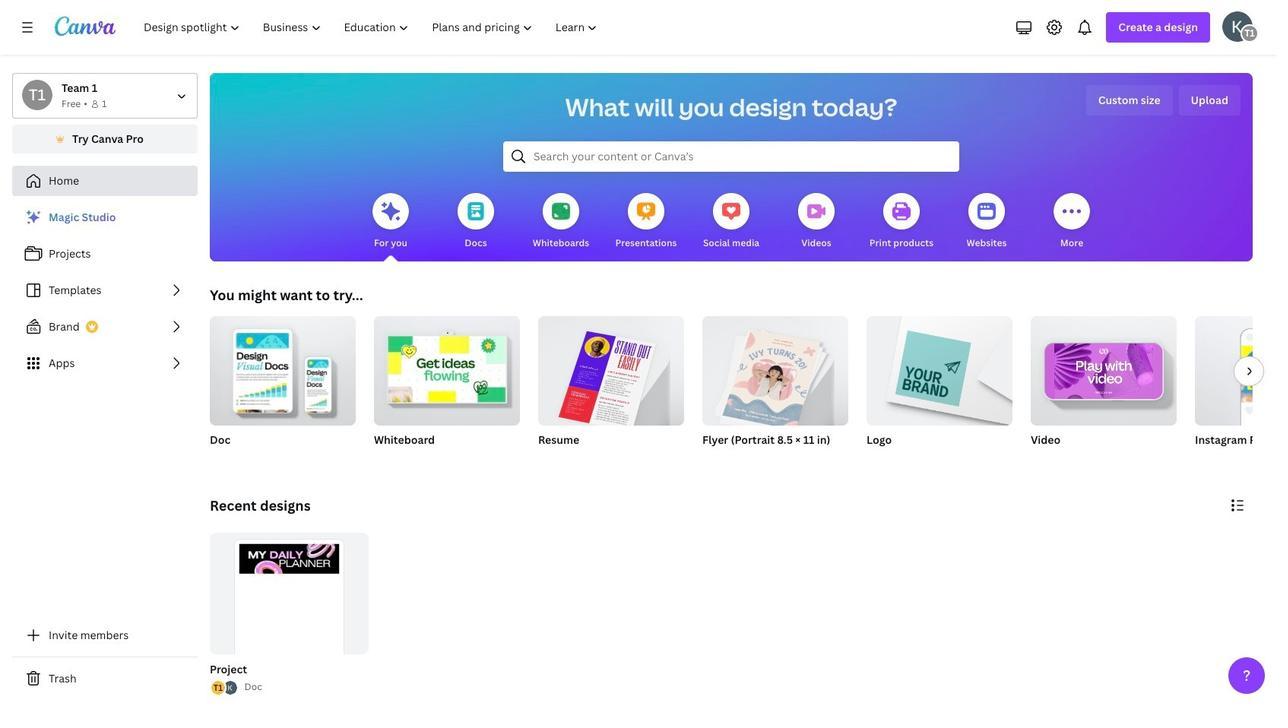 Task type: locate. For each thing, give the bounding box(es) containing it.
1 vertical spatial list
[[210, 680, 239, 697]]

top level navigation element
[[134, 12, 611, 43]]

1 horizontal spatial list
[[210, 680, 239, 697]]

1 vertical spatial team 1 image
[[22, 80, 52, 110]]

Switch to another team button
[[12, 73, 198, 119]]

1 vertical spatial team 1 element
[[22, 80, 52, 110]]

0 horizontal spatial team 1 image
[[22, 80, 52, 110]]

0 horizontal spatial team 1 element
[[22, 80, 52, 110]]

None search field
[[504, 141, 960, 172]]

team 1 image for the topmost team 1 element
[[1241, 24, 1260, 43]]

team 1 image inside the switch to another team 'button'
[[22, 80, 52, 110]]

1 horizontal spatial team 1 image
[[1241, 24, 1260, 43]]

team 1 element inside the switch to another team 'button'
[[22, 80, 52, 110]]

group
[[210, 310, 356, 467], [210, 310, 356, 426], [374, 310, 520, 467], [374, 310, 520, 426], [539, 310, 685, 467], [539, 310, 685, 432], [703, 310, 849, 467], [703, 310, 849, 431], [867, 316, 1013, 467], [867, 316, 1013, 426], [1032, 316, 1178, 467], [1196, 316, 1278, 467], [207, 533, 369, 697], [210, 533, 369, 695]]

team 1 image
[[1241, 24, 1260, 43], [22, 80, 52, 110]]

0 vertical spatial list
[[12, 202, 198, 379]]

0 horizontal spatial list
[[12, 202, 198, 379]]

0 vertical spatial team 1 image
[[1241, 24, 1260, 43]]

team 1 element
[[1241, 24, 1260, 43], [22, 80, 52, 110]]

1 horizontal spatial team 1 element
[[1241, 24, 1260, 43]]

list
[[12, 202, 198, 379], [210, 680, 239, 697]]

0 vertical spatial team 1 element
[[1241, 24, 1260, 43]]



Task type: describe. For each thing, give the bounding box(es) containing it.
kendall parks image
[[1223, 11, 1254, 42]]

team 1 image for team 1 element in the switch to another team 'button'
[[22, 80, 52, 110]]

Search search field
[[534, 142, 930, 171]]



Task type: vqa. For each thing, say whether or not it's contained in the screenshot.
topmost list
yes



